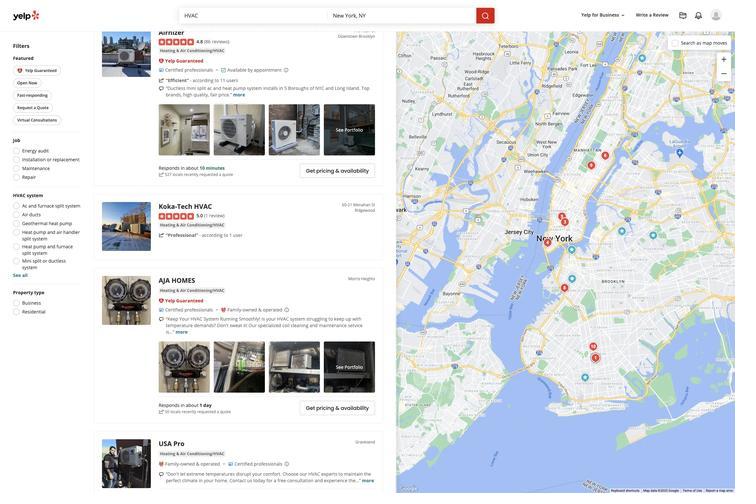 Task type: describe. For each thing, give the bounding box(es) containing it.
hvac up demands?
[[191, 316, 203, 322]]

locals for airnizer
[[173, 172, 183, 177]]

koka-
[[159, 202, 177, 211]]

availability for aja homes
[[341, 405, 369, 412]]

usa pro link
[[159, 440, 185, 449]]

search
[[682, 40, 696, 46]]

service
[[348, 323, 363, 329]]

today
[[253, 478, 265, 484]]

16 yelp guaranteed v2 image
[[17, 68, 23, 74]]

all
[[22, 272, 28, 279]]

according for "professional"
[[202, 232, 223, 238]]

contact
[[230, 478, 246, 484]]

geothermal
[[22, 221, 48, 227]]

16 speech v2 image for usa pro
[[159, 472, 164, 477]]

gravesend
[[356, 440, 375, 445]]

1 vertical spatial yelp guaranteed button
[[13, 66, 61, 76]]

2 conditioning/hvac from the top
[[187, 222, 224, 228]]

home.
[[215, 478, 229, 484]]

koka-tech hvac link
[[159, 202, 212, 211]]

yelp guaranteed for aja homes
[[165, 298, 204, 304]]

4.8
[[197, 38, 203, 45]]

Near text field
[[333, 12, 472, 19]]

see portfolio for airnizer
[[336, 127, 363, 133]]

keep cool nyc image
[[599, 149, 612, 162]]

responding
[[26, 93, 48, 98]]

business inside option group
[[22, 300, 41, 306]]

our
[[249, 323, 257, 329]]

heat inside the '"ductless mini split ac and heat pump system installs in 5 boroughs of nyc and long island. top brands, high quality, fair price."'
[[223, 85, 232, 91]]

3 heating & air conditioning/hvac link from the top
[[159, 288, 226, 294]]

4.8 star rating image
[[159, 39, 194, 45]]

energy audit
[[22, 148, 49, 154]]

choose
[[283, 471, 299, 478]]

0 horizontal spatial 1
[[200, 402, 202, 409]]

specialized
[[258, 323, 281, 329]]

consultations
[[31, 118, 57, 123]]

heating & air conditioning/hvac button for 4th heating & air conditioning/hvac link from the bottom
[[159, 48, 226, 54]]

"don't
[[166, 471, 179, 478]]

split inside heat pump and furnace split system
[[22, 250, 31, 256]]

koka-tech hvac
[[159, 202, 212, 211]]

is
[[262, 316, 265, 322]]

2 heating from the top
[[160, 222, 175, 228]]

locals for aja homes
[[171, 409, 181, 415]]

hvac inside "don't let extreme temperatures disrupt your comfort. choose our hvac experts to maintain the perfect climate in your home. contact us today for a free consultation and experience the…"
[[309, 471, 320, 478]]

handler
[[63, 229, 80, 236]]

hvac up the coil at the left
[[277, 316, 289, 322]]

temperature
[[166, 323, 193, 329]]

get pricing & availability button for airnizer
[[300, 164, 375, 178]]

aircon image
[[556, 210, 569, 223]]

more for usa pro
[[362, 478, 374, 484]]

guaranteed for aja homes
[[176, 298, 204, 304]]

installation
[[22, 157, 46, 163]]

of inside the '"ductless mini split ac and heat pump system installs in 5 boroughs of nyc and long island. top brands, high quality, fair price."'
[[310, 85, 314, 91]]

air inside option group
[[22, 212, 28, 218]]

christina o. image
[[711, 9, 723, 21]]

a inside the request a quote button
[[34, 105, 36, 111]]

see all button
[[13, 272, 28, 279]]

175 pearl st downtown brooklyn
[[338, 28, 375, 39]]

property
[[13, 290, 33, 296]]

heating & air conditioning/hvac button for 3rd heating & air conditioning/hvac link
[[159, 288, 226, 294]]

guaranteed for airnizer
[[176, 58, 204, 64]]

and right ac
[[28, 203, 37, 209]]

hvac up (1
[[194, 202, 212, 211]]

system inside the '"ductless mini split ac and heat pump system installs in 5 boroughs of nyc and long island. top brands, high quality, fair price."'
[[247, 85, 262, 91]]

2 vertical spatial certified
[[235, 461, 253, 467]]

1 horizontal spatial aja homes image
[[636, 52, 649, 65]]

©2023
[[658, 489, 668, 493]]

user actions element
[[577, 8, 732, 48]]

527
[[165, 172, 172, 177]]

heat pump and air handler split system
[[22, 229, 80, 242]]

review)
[[209, 213, 225, 219]]

"efficient"
[[166, 77, 189, 84]]

usa pro image
[[102, 440, 151, 489]]

0 horizontal spatial your
[[204, 478, 214, 484]]

16 speech v2 image for airnizer
[[159, 86, 164, 91]]

map region
[[390, 0, 736, 493]]

heat pump and furnace split system
[[22, 244, 73, 256]]

heating & air conditioning/hvac button for 3rd heating & air conditioning/hvac link from the bottom
[[159, 222, 226, 229]]

1 16 trending v2 image from the top
[[159, 78, 164, 83]]

yelp guaranteed button for airnizer
[[165, 58, 204, 64]]

5.0
[[197, 213, 203, 219]]

and up fair
[[213, 85, 221, 91]]

st inside 60-21 menahan st ridgewood
[[372, 202, 375, 208]]

certified for airnizer
[[165, 67, 183, 73]]

system inside heat pump and furnace split system
[[32, 250, 47, 256]]

- for "efficient"
[[190, 77, 192, 84]]

struggling
[[307, 316, 328, 322]]

system up ac
[[27, 193, 43, 199]]

by
[[248, 67, 253, 73]]

about for airnizer
[[186, 165, 199, 171]]

write a review
[[637, 12, 669, 18]]

yelp for business
[[582, 12, 620, 18]]

split up geothermal heat pump
[[55, 203, 64, 209]]

50
[[165, 409, 170, 415]]

fast-responding
[[17, 93, 48, 98]]

a inside write a review link
[[650, 12, 652, 18]]

aja
[[159, 276, 170, 285]]

conditioning/hvac inside aja homes heating & air conditioning/hvac
[[187, 288, 224, 294]]

data
[[651, 489, 658, 493]]

certified for aja homes
[[165, 307, 183, 313]]

certified professionals for aja homes
[[165, 307, 213, 313]]

heating & air conditioning/hvac for koka-tech hvac
[[160, 222, 224, 228]]

availability for airnizer
[[341, 167, 369, 175]]

3 16 trending v2 image from the top
[[159, 233, 164, 238]]

(86
[[204, 38, 211, 45]]

quote for airnizer
[[222, 172, 233, 177]]

& inside usa pro heating & air conditioning/hvac
[[176, 451, 179, 457]]

yelp inside yelp for business button
[[582, 12, 591, 18]]

and right nyc
[[326, 85, 334, 91]]

nyc
[[316, 85, 324, 91]]

mr air nyc image
[[559, 282, 572, 295]]

- for "professional"
[[199, 232, 201, 238]]

heat for split
[[22, 229, 32, 236]]

to left 'user'
[[224, 232, 228, 238]]

hvac up ac
[[13, 193, 26, 199]]

heat for system
[[22, 244, 32, 250]]

map data ©2023 google
[[644, 489, 679, 493]]

see portfolio link for aja homes
[[324, 342, 375, 393]]

ducts
[[29, 212, 41, 218]]

portfolio for aja homes
[[345, 364, 363, 370]]

5
[[284, 85, 287, 91]]

16 speech v2 image for aja homes
[[159, 317, 164, 322]]

map for error
[[720, 489, 726, 493]]

air inside aja homes heating & air conditioning/hvac
[[180, 288, 186, 294]]

and inside "don't let extreme temperatures disrupt your comfort. choose our hvac experts to maintain the perfect climate in your home. contact us today for a free consultation and experience the…"
[[315, 478, 323, 484]]

panda hvac image
[[566, 273, 579, 286]]

extreme
[[187, 471, 205, 478]]

owned for 16 family owned v2 icon
[[243, 307, 257, 313]]

boroughs
[[288, 85, 309, 91]]

your inside "keep your hvac system running smoothly! is your hvac system struggling to keep up with temperature demands? don't sweat it! our specialized coil cleaning and maintenance service is…"
[[266, 316, 276, 322]]

responds in about 1 day
[[159, 402, 212, 409]]

homes
[[172, 276, 195, 285]]

virtual consultations
[[17, 118, 57, 123]]

0 vertical spatial or
[[47, 157, 52, 163]]

see inside option group
[[13, 272, 21, 279]]

5.0 (1 review)
[[197, 213, 225, 219]]

zoom in image
[[721, 55, 728, 63]]

2 16 trending v2 image from the top
[[159, 172, 164, 177]]

our
[[300, 471, 307, 478]]

review
[[654, 12, 669, 18]]

zoom out image
[[721, 70, 728, 78]]

ac
[[22, 203, 27, 209]]

option group containing hvac system
[[11, 193, 81, 279]]

according for "efficient"
[[193, 77, 214, 84]]

day
[[204, 402, 212, 409]]

a inside "don't let extreme temperatures disrupt your comfort. choose our hvac experts to maintain the perfect climate in your home. contact us today for a free consultation and experience the…"
[[274, 478, 277, 484]]

5 star rating image
[[159, 213, 194, 220]]

appointment
[[254, 67, 282, 73]]

(1
[[204, 213, 208, 219]]

request a quote button
[[13, 103, 53, 113]]

heating & air conditioning/hvac button for 1st heating & air conditioning/hvac link from the bottom of the page
[[159, 451, 226, 458]]

write a review link
[[634, 9, 672, 21]]

error
[[727, 489, 734, 493]]

up
[[346, 316, 351, 322]]

ductless
[[48, 258, 66, 264]]

open
[[17, 80, 28, 86]]

airnizer link
[[159, 28, 185, 37]]

smoothly!
[[239, 316, 261, 322]]

pearl
[[361, 28, 371, 34]]

now
[[29, 80, 37, 86]]

disrupt
[[236, 471, 251, 478]]

running
[[220, 316, 238, 322]]

16 family owned v2 image
[[159, 462, 164, 467]]

split inside the '"ductless mini split ac and heat pump system installs in 5 boroughs of nyc and long island. top brands, high quality, fair price."'
[[197, 85, 206, 91]]

2 vertical spatial certified professionals
[[235, 461, 283, 467]]

with
[[353, 316, 362, 322]]

owned for 16 family owned v2 image
[[181, 461, 195, 467]]

heat inside option group
[[49, 221, 58, 227]]

responds in about 10 minutes
[[159, 165, 225, 171]]

in up 50 locals recently requested a quote
[[181, 402, 185, 409]]

brands,
[[166, 92, 182, 98]]

family- for 16 family owned v2 icon
[[228, 307, 243, 313]]

more link for usa pro
[[362, 478, 374, 484]]

air
[[57, 229, 62, 236]]

split inside heat pump and air handler split system
[[22, 236, 31, 242]]

pricing for aja homes
[[317, 405, 334, 412]]

furnace inside heat pump and furnace split system
[[57, 244, 73, 250]]

menahan
[[354, 202, 371, 208]]

ac
[[207, 85, 212, 91]]

fusion hvac & appliance repair image
[[542, 236, 555, 249]]

climate
[[182, 478, 198, 484]]

notifications image
[[695, 12, 703, 20]]

available by appointment
[[228, 67, 282, 73]]

keyboard shortcuts
[[612, 489, 640, 493]]

guaranteed inside button
[[34, 68, 57, 73]]

google image
[[398, 485, 420, 493]]

0 vertical spatial furnace
[[38, 203, 54, 209]]

pump up handler
[[59, 221, 72, 227]]

consultation
[[287, 478, 314, 484]]

virtual consultations button
[[13, 116, 61, 125]]

air inside usa pro heating & air conditioning/hvac
[[180, 451, 186, 457]]

system
[[204, 316, 219, 322]]

report
[[707, 489, 716, 493]]

none field near
[[333, 12, 472, 19]]

long
[[335, 85, 345, 91]]



Task type: locate. For each thing, give the bounding box(es) containing it.
maintenance
[[22, 165, 50, 172]]

yelp guaranteed button down aja homes heating & air conditioning/hvac
[[165, 298, 204, 304]]

and inside "keep your hvac system running smoothly! is your hvac system struggling to keep up with temperature demands? don't sweat it! our specialized coil cleaning and maintenance service is…"
[[310, 323, 318, 329]]

projects image
[[680, 12, 687, 20]]

certified professionals
[[165, 67, 213, 73], [165, 307, 213, 313], [235, 461, 283, 467]]

16 speech v2 image down 16 family owned v2 image
[[159, 472, 164, 477]]

see portfolio link
[[324, 104, 375, 156], [324, 342, 375, 393]]

more link for airnizer
[[233, 92, 245, 98]]

certified
[[165, 67, 183, 73], [165, 307, 183, 313], [235, 461, 253, 467]]

air down 4.8 star rating image
[[180, 48, 186, 54]]

1 heating from the top
[[160, 48, 175, 54]]

1 vertical spatial for
[[267, 478, 273, 484]]

let
[[180, 471, 186, 478]]

2 get from the top
[[306, 405, 315, 412]]

0 vertical spatial certified professionals
[[165, 67, 213, 73]]

business inside button
[[600, 12, 620, 18]]

your
[[179, 316, 189, 322]]

in up 527 locals recently requested a quote
[[181, 165, 185, 171]]

1 availability from the top
[[341, 167, 369, 175]]

koka-tech hvac image
[[102, 202, 151, 251], [647, 229, 660, 242]]

about up 527 locals recently requested a quote
[[186, 165, 199, 171]]

2 responds from the top
[[159, 402, 180, 409]]

16 certified professionals v2 image down aja
[[159, 308, 164, 313]]

2 option group from the top
[[11, 193, 81, 279]]

2 pricing from the top
[[317, 405, 334, 412]]

see
[[336, 127, 344, 133], [13, 272, 21, 279], [336, 364, 344, 370]]

1 heating & air conditioning/hvac link from the top
[[159, 48, 226, 54]]

1 vertical spatial requested
[[197, 409, 216, 415]]

yelp guaranteed button down 4.8 star rating image
[[165, 58, 204, 64]]

yelp inside yelp guaranteed button
[[25, 68, 33, 73]]

16 available by appointment v2 image
[[221, 68, 226, 73]]

0 vertical spatial for
[[593, 12, 599, 18]]

0 vertical spatial aja homes image
[[636, 52, 649, 65]]

system up cleaning
[[290, 316, 305, 322]]

maintain
[[344, 471, 363, 478]]

installs
[[263, 85, 278, 91]]

shortcuts
[[626, 489, 640, 493]]

pump inside heat pump and air handler split system
[[33, 229, 46, 236]]

heating down the usa
[[160, 451, 175, 457]]

split right mini
[[33, 258, 41, 264]]

1 16 speech v2 image from the top
[[159, 86, 164, 91]]

request a quote
[[17, 105, 49, 111]]

according up "ac" on the top of page
[[193, 77, 214, 84]]

0 vertical spatial responds
[[159, 165, 180, 171]]

1 horizontal spatial furnace
[[57, 244, 73, 250]]

or inside mini split or ductless system
[[43, 258, 47, 264]]

1 vertical spatial family-
[[165, 461, 181, 467]]

keyboard shortcuts button
[[612, 489, 640, 493]]

2 vertical spatial more link
[[362, 478, 374, 484]]

1 vertical spatial get pricing & availability
[[306, 405, 369, 412]]

16 certified professionals v2 image for aja homes
[[159, 308, 164, 313]]

certified professionals for airnizer
[[165, 67, 213, 73]]

yelp guaranteed inside button
[[25, 68, 57, 73]]

1 get pricing & availability from the top
[[306, 167, 369, 175]]

0 vertical spatial 16 speech v2 image
[[159, 86, 164, 91]]

heating inside aja homes heating & air conditioning/hvac
[[160, 288, 175, 294]]

0 horizontal spatial more link
[[176, 329, 188, 335]]

0 vertical spatial about
[[186, 165, 199, 171]]

3 option group from the top
[[11, 290, 81, 317]]

heating & air conditioning/hvac for airnizer
[[160, 48, 224, 54]]

usa pro image
[[579, 371, 592, 384]]

get pricing & availability button
[[300, 164, 375, 178], [300, 401, 375, 416]]

ridgewood
[[355, 208, 375, 213]]

1 horizontal spatial 1
[[230, 232, 232, 238]]

usa pro heating & air conditioning/hvac
[[159, 440, 224, 457]]

1 vertical spatial of
[[693, 489, 696, 493]]

conditioning/hvac inside usa pro heating & air conditioning/hvac
[[187, 451, 224, 457]]

certified up ""keep"
[[165, 307, 183, 313]]

0 vertical spatial quote
[[222, 172, 233, 177]]

heating & air conditioning/hvac down 5.0
[[160, 222, 224, 228]]

2 none field from the left
[[333, 12, 472, 19]]

or down heat pump and furnace split system
[[43, 258, 47, 264]]

1 vertical spatial portfolio
[[345, 364, 363, 370]]

1 vertical spatial st
[[372, 202, 375, 208]]

split inside mini split or ductless system
[[33, 258, 41, 264]]

1 left day
[[200, 402, 202, 409]]

yelp guaranteed up now
[[25, 68, 57, 73]]

1 horizontal spatial heat
[[223, 85, 232, 91]]

system up mini split or ductless system
[[32, 250, 47, 256]]

certified professionals up your
[[165, 307, 213, 313]]

1 left 'user'
[[230, 232, 232, 238]]

1 vertical spatial locals
[[171, 409, 181, 415]]

0 vertical spatial locals
[[173, 172, 183, 177]]

60-21 menahan st ridgewood
[[342, 202, 375, 213]]

get pricing & availability for airnizer
[[306, 167, 369, 175]]

2 horizontal spatial more
[[362, 478, 374, 484]]

1 vertical spatial about
[[186, 402, 199, 409]]

heat up air
[[49, 221, 58, 227]]

professionals for aja homes
[[185, 307, 213, 313]]

16 speech v2 image left ""keep"
[[159, 317, 164, 322]]

4 16 trending v2 image from the top
[[159, 409, 164, 415]]

more for airnizer
[[233, 92, 245, 98]]

1 vertical spatial or
[[43, 258, 47, 264]]

st right menahan
[[372, 202, 375, 208]]

2 16 speech v2 image from the top
[[159, 317, 164, 322]]

get pricing & availability for aja homes
[[306, 405, 369, 412]]

16 certified professionals v2 image for airnizer
[[159, 68, 164, 73]]

0 horizontal spatial owned
[[181, 461, 195, 467]]

yelp guaranteed button
[[165, 58, 204, 64], [13, 66, 61, 76], [165, 298, 204, 304]]

airnizer image
[[102, 28, 151, 77], [566, 244, 579, 257], [566, 244, 579, 257]]

2 portfolio from the top
[[345, 364, 363, 370]]

0 vertical spatial business
[[600, 12, 620, 18]]

1 vertical spatial get pricing & availability button
[[300, 401, 375, 416]]

1 conditioning/hvac from the top
[[187, 48, 224, 54]]

more link
[[233, 92, 245, 98], [176, 329, 188, 335], [362, 478, 374, 484]]

operated for 16 family owned v2 icon
[[263, 307, 283, 313]]

as
[[697, 40, 702, 46]]

2 get pricing & availability from the top
[[306, 405, 369, 412]]

optimize air image
[[590, 352, 603, 365]]

16 certified professionals v2 image
[[228, 462, 233, 467]]

1 horizontal spatial business
[[600, 12, 620, 18]]

repair
[[22, 174, 36, 180]]

split up mini
[[22, 250, 31, 256]]

info icon image
[[284, 67, 289, 73], [284, 67, 289, 73], [284, 307, 290, 313], [284, 307, 290, 313], [284, 462, 290, 467], [284, 462, 290, 467]]

4 heating & air conditioning/hvac button from the top
[[159, 451, 226, 458]]

is…"
[[166, 329, 174, 335]]

for inside button
[[593, 12, 599, 18]]

family- for 16 family owned v2 image
[[165, 461, 181, 467]]

0 vertical spatial st
[[372, 28, 375, 34]]

1 vertical spatial more
[[176, 329, 188, 335]]

family-
[[228, 307, 243, 313], [165, 461, 181, 467]]

1 pricing from the top
[[317, 167, 334, 175]]

0 vertical spatial professionals
[[185, 67, 213, 73]]

None search field
[[179, 8, 496, 23]]

2 vertical spatial 16 speech v2 image
[[159, 472, 164, 477]]

option group
[[11, 137, 81, 183], [11, 193, 81, 279], [11, 290, 81, 317]]

responds for airnizer
[[159, 165, 180, 171]]

furnace
[[38, 203, 54, 209], [57, 244, 73, 250]]

1 about from the top
[[186, 165, 199, 171]]

1 vertical spatial 1
[[200, 402, 202, 409]]

air up '"professional"'
[[180, 222, 186, 228]]

pricing
[[317, 167, 334, 175], [317, 405, 334, 412]]

0 horizontal spatial business
[[22, 300, 41, 306]]

energy
[[22, 148, 37, 154]]

heating & air conditioning/hvac down 4.8
[[160, 48, 224, 54]]

212 hvac image
[[616, 225, 629, 238]]

2 heat from the top
[[22, 244, 32, 250]]

see for airnizer
[[336, 127, 344, 133]]

heat inside heat pump and air handler split system
[[22, 229, 32, 236]]

mini
[[187, 85, 196, 91]]

none field find
[[185, 12, 323, 19]]

owned up smoothly!
[[243, 307, 257, 313]]

1 portfolio from the top
[[345, 127, 363, 133]]

map right as
[[703, 40, 713, 46]]

16 trending v2 image
[[159, 78, 164, 83], [159, 172, 164, 177], [159, 233, 164, 238], [159, 409, 164, 415]]

pump inside heat pump and furnace split system
[[33, 244, 46, 250]]

requested down day
[[197, 409, 216, 415]]

1 none field from the left
[[185, 12, 323, 19]]

more link right price."
[[233, 92, 245, 98]]

more right price."
[[233, 92, 245, 98]]

about for aja homes
[[186, 402, 199, 409]]

2 vertical spatial professionals
[[254, 461, 283, 467]]

family-owned & operated up extreme
[[165, 461, 220, 467]]

16 trending v2 image left "efficient"
[[159, 78, 164, 83]]

1 vertical spatial -
[[199, 232, 201, 238]]

to
[[215, 77, 219, 84], [224, 232, 228, 238], [329, 316, 333, 322], [339, 471, 343, 478]]

1 vertical spatial see
[[13, 272, 21, 279]]

brownstone heating & air conditioning image
[[587, 340, 600, 353]]

heating & air conditioning/hvac link down 5.0
[[159, 222, 226, 229]]

sohohvac image
[[559, 216, 572, 229]]

more down temperature on the left bottom of the page
[[176, 329, 188, 335]]

quote
[[37, 105, 49, 111]]

aja homes image
[[636, 52, 649, 65], [102, 276, 151, 325]]

air
[[180, 48, 186, 54], [22, 212, 28, 218], [180, 222, 186, 228], [180, 288, 186, 294], [180, 451, 186, 457]]

16 family owned v2 image
[[221, 308, 226, 313]]

system inside mini split or ductless system
[[22, 265, 37, 271]]

filters
[[13, 42, 29, 50]]

1 vertical spatial heat
[[49, 221, 58, 227]]

1 horizontal spatial for
[[593, 12, 599, 18]]

2 availability from the top
[[341, 405, 369, 412]]

3 heating from the top
[[160, 288, 175, 294]]

owned up let
[[181, 461, 195, 467]]

1 16 certified professionals v2 image from the top
[[159, 68, 164, 73]]

0 vertical spatial requested
[[200, 172, 218, 177]]

pump down users
[[233, 85, 246, 91]]

4 conditioning/hvac from the top
[[187, 451, 224, 457]]

2 see portfolio from the top
[[336, 364, 363, 370]]

1 horizontal spatial owned
[[243, 307, 257, 313]]

2 see portfolio link from the top
[[324, 342, 375, 393]]

see for aja homes
[[336, 364, 344, 370]]

heat
[[22, 229, 32, 236], [22, 244, 32, 250]]

2 heating & air conditioning/hvac from the top
[[160, 222, 224, 228]]

heating & air conditioning/hvac button down homes
[[159, 288, 226, 294]]

0 horizontal spatial koka-tech hvac image
[[102, 202, 151, 251]]

to inside "keep your hvac system running smoothly! is your hvac system struggling to keep up with temperature demands? don't sweat it! our specialized coil cleaning and maintenance service is…"
[[329, 316, 333, 322]]

professionals for airnizer
[[185, 67, 213, 73]]

island.
[[347, 85, 361, 91]]

and inside heat pump and furnace split system
[[47, 244, 55, 250]]

heating & air conditioning/hvac button
[[159, 48, 226, 54], [159, 222, 226, 229], [159, 288, 226, 294], [159, 451, 226, 458]]

0 vertical spatial see
[[336, 127, 344, 133]]

1 responds from the top
[[159, 165, 180, 171]]

for left 16 chevron down v2 icon
[[593, 12, 599, 18]]

0 horizontal spatial -
[[190, 77, 192, 84]]

16 chevron down v2 image
[[621, 13, 626, 18]]

recently for aja homes
[[182, 409, 196, 415]]

1 vertical spatial availability
[[341, 405, 369, 412]]

in inside "don't let extreme temperatures disrupt your comfort. choose our hvac experts to maintain the perfect climate in your home. contact us today for a free consultation and experience the…"
[[199, 478, 203, 484]]

and down heat pump and air handler split system
[[47, 244, 55, 250]]

Find text field
[[185, 12, 323, 19]]

1 vertical spatial heat
[[22, 244, 32, 250]]

report a map error link
[[707, 489, 734, 493]]

3 16 speech v2 image from the top
[[159, 472, 164, 477]]

search image
[[482, 12, 490, 20]]

furnace up ducts
[[38, 203, 54, 209]]

11
[[220, 77, 226, 84]]

option group containing job
[[11, 137, 81, 183]]

of left use
[[693, 489, 696, 493]]

1 horizontal spatial map
[[720, 489, 726, 493]]

heating down 4.8 star rating image
[[160, 48, 175, 54]]

"ductless mini split ac and heat pump system installs in 5 boroughs of nyc and long island. top brands, high quality, fair price."
[[166, 85, 370, 98]]

2 vertical spatial option group
[[11, 290, 81, 317]]

16 trending v2 image left '"professional"'
[[159, 233, 164, 238]]

business up residential
[[22, 300, 41, 306]]

0 horizontal spatial none field
[[185, 12, 323, 19]]

more down the
[[362, 478, 374, 484]]

1 horizontal spatial family-
[[228, 307, 243, 313]]

0 horizontal spatial of
[[310, 85, 314, 91]]

2 heating & air conditioning/hvac button from the top
[[159, 222, 226, 229]]

option group containing property type
[[11, 290, 81, 317]]

requested for airnizer
[[200, 172, 218, 177]]

pricing for airnizer
[[317, 167, 334, 175]]

aja homes link
[[159, 276, 195, 285]]

yelp guaranteed
[[165, 58, 204, 64], [25, 68, 57, 73], [165, 298, 204, 304]]

to left 11
[[215, 77, 219, 84]]

guaranteed
[[176, 58, 204, 64], [34, 68, 57, 73], [176, 298, 204, 304]]

family-owned & operated up smoothly!
[[228, 307, 283, 313]]

2 horizontal spatial your
[[266, 316, 276, 322]]

more link for aja homes
[[176, 329, 188, 335]]

4 heating & air conditioning/hvac link from the top
[[159, 451, 226, 458]]

map for moves
[[703, 40, 713, 46]]

1 horizontal spatial koka-tech hvac image
[[647, 229, 660, 242]]

availability
[[341, 167, 369, 175], [341, 405, 369, 412]]

heating & air conditioning/hvac link
[[159, 48, 226, 54], [159, 222, 226, 229], [159, 288, 226, 294], [159, 451, 226, 458]]

0 horizontal spatial map
[[703, 40, 713, 46]]

0 vertical spatial family-
[[228, 307, 243, 313]]

1 horizontal spatial more link
[[233, 92, 245, 98]]

locals right the 50
[[171, 409, 181, 415]]

tech
[[177, 202, 193, 211]]

yelp guaranteed button for aja homes
[[165, 298, 204, 304]]

2 vertical spatial your
[[204, 478, 214, 484]]

don't
[[217, 323, 229, 329]]

replacement
[[53, 157, 80, 163]]

dubo hvac image
[[590, 352, 603, 365]]

0 vertical spatial yelp guaranteed
[[165, 58, 204, 64]]

for inside "don't let extreme temperatures disrupt your comfort. choose our hvac experts to maintain the perfect climate in your home. contact us today for a free consultation and experience the…"
[[267, 478, 273, 484]]

experts
[[322, 471, 338, 478]]

0 vertical spatial 16 certified professionals v2 image
[[159, 68, 164, 73]]

more link down the
[[362, 478, 374, 484]]

0 vertical spatial option group
[[11, 137, 81, 183]]

0 vertical spatial your
[[266, 316, 276, 322]]

2 about from the top
[[186, 402, 199, 409]]

optimize air image
[[590, 352, 603, 365]]

heating & air conditioning/hvac button down 4.8
[[159, 48, 226, 54]]

1 option group from the top
[[11, 137, 81, 183]]

1 horizontal spatial your
[[253, 471, 262, 478]]

see portfolio link for airnizer
[[324, 104, 375, 156]]

keep
[[334, 316, 345, 322]]

conditioning/hvac down (1
[[187, 222, 224, 228]]

0 vertical spatial guaranteed
[[176, 58, 204, 64]]

1 see portfolio from the top
[[336, 127, 363, 133]]

system inside "keep your hvac system running smoothly! is your hvac system struggling to keep up with temperature demands? don't sweat it! our specialized coil cleaning and maintenance service is…"
[[290, 316, 305, 322]]

quote for aja homes
[[220, 409, 231, 415]]

locals right 527
[[173, 172, 183, 177]]

get for aja homes
[[306, 405, 315, 412]]

0 vertical spatial -
[[190, 77, 192, 84]]

1 vertical spatial aja homes image
[[102, 276, 151, 325]]

heat inside heat pump and furnace split system
[[22, 244, 32, 250]]

1 vertical spatial operated
[[201, 461, 220, 467]]

it!
[[244, 323, 248, 329]]

system inside heat pump and air handler split system
[[32, 236, 47, 242]]

heating & air conditioning/hvac button down pro
[[159, 451, 226, 458]]

1 horizontal spatial operated
[[263, 307, 283, 313]]

air down homes
[[180, 288, 186, 294]]

featured group
[[12, 55, 81, 127]]

responds for aja homes
[[159, 402, 180, 409]]

family- up the running
[[228, 307, 243, 313]]

16 certified professionals v2 image
[[159, 68, 164, 73], [159, 308, 164, 313]]

2 heating & air conditioning/hvac link from the top
[[159, 222, 226, 229]]

us
[[247, 478, 252, 484]]

system down mini
[[22, 265, 37, 271]]

system up heat pump and furnace split system
[[32, 236, 47, 242]]

and down struggling
[[310, 323, 318, 329]]

in inside the '"ductless mini split ac and heat pump system installs in 5 boroughs of nyc and long island. top brands, high quality, fair price."'
[[279, 85, 283, 91]]

0 vertical spatial pricing
[[317, 167, 334, 175]]

1 vertical spatial map
[[720, 489, 726, 493]]

0 vertical spatial 1
[[230, 232, 232, 238]]

get pricing & availability
[[306, 167, 369, 175], [306, 405, 369, 412]]

& inside aja homes heating & air conditioning/hvac
[[176, 288, 179, 294]]

your up today
[[253, 471, 262, 478]]

3 conditioning/hvac from the top
[[187, 288, 224, 294]]

sweat
[[230, 323, 242, 329]]

1 horizontal spatial -
[[199, 232, 201, 238]]

None field
[[185, 12, 323, 19], [333, 12, 472, 19]]

1 horizontal spatial of
[[693, 489, 696, 493]]

heating inside usa pro heating & air conditioning/hvac
[[160, 451, 175, 457]]

yelp guaranteed for airnizer
[[165, 58, 204, 64]]

residential
[[22, 309, 46, 315]]

requested for aja homes
[[197, 409, 216, 415]]

according down 5.0 (1 review)
[[202, 232, 223, 238]]

audit
[[38, 148, 49, 154]]

0 vertical spatial family-owned & operated
[[228, 307, 283, 313]]

guaranteed down aja homes heating & air conditioning/hvac
[[176, 298, 204, 304]]

about
[[186, 165, 199, 171], [186, 402, 199, 409]]

more for aja homes
[[176, 329, 188, 335]]

heating down aja
[[160, 288, 175, 294]]

get for airnizer
[[306, 167, 315, 175]]

certified up disrupt at the left of the page
[[235, 461, 253, 467]]

your left home. at left bottom
[[204, 478, 214, 484]]

job
[[13, 137, 20, 144]]

koka-tech hvac image inside the map region
[[647, 229, 660, 242]]

pro
[[174, 440, 185, 449]]

0 vertical spatial of
[[310, 85, 314, 91]]

split down geothermal
[[22, 236, 31, 242]]

0 vertical spatial heating & air conditioning/hvac
[[160, 48, 224, 54]]

3 heating & air conditioning/hvac button from the top
[[159, 288, 226, 294]]

heating & air conditioning/hvac button down 5.0
[[159, 222, 226, 229]]

recently down responds in about 1 day
[[182, 409, 196, 415]]

prime air group image
[[590, 352, 603, 365], [590, 352, 603, 365]]

top
[[362, 85, 370, 91]]

16 speech v2 image
[[159, 86, 164, 91], [159, 317, 164, 322], [159, 472, 164, 477]]

1 heating & air conditioning/hvac button from the top
[[159, 48, 226, 54]]

st inside 175 pearl st downtown brooklyn
[[372, 28, 375, 34]]

mr air nyc image
[[559, 282, 572, 295]]

temperatures
[[206, 471, 235, 478]]

keyboard
[[612, 489, 625, 493]]

your up specialized
[[266, 316, 276, 322]]

to inside "don't let extreme temperatures disrupt your comfort. choose our hvac experts to maintain the perfect climate in your home. contact us today for a free consultation and experience the…"
[[339, 471, 343, 478]]

2 vertical spatial yelp guaranteed button
[[165, 298, 204, 304]]

1 vertical spatial owned
[[181, 461, 195, 467]]

yelp guaranteed down 4.8 star rating image
[[165, 58, 204, 64]]

system left installs
[[247, 85, 262, 91]]

1 vertical spatial family-owned & operated
[[165, 461, 220, 467]]

and inside heat pump and air handler split system
[[47, 229, 55, 236]]

iconyelpguaranteedbadgesmall image
[[159, 58, 164, 64], [159, 58, 164, 64], [159, 298, 164, 304], [159, 298, 164, 304]]

request
[[17, 105, 33, 111]]

google
[[669, 489, 679, 493]]

pump down heat pump and air handler split system
[[33, 244, 46, 250]]

1 vertical spatial yelp guaranteed
[[25, 68, 57, 73]]

reviews)
[[212, 38, 230, 45]]

locals
[[173, 172, 183, 177], [171, 409, 181, 415]]

hvac system
[[13, 193, 43, 199]]

0 vertical spatial see portfolio link
[[324, 104, 375, 156]]

cleaning
[[291, 323, 309, 329]]

1 heat from the top
[[22, 229, 32, 236]]

yelp guaranteed button up now
[[13, 66, 61, 76]]

heating & air conditioning/hvac link down homes
[[159, 288, 226, 294]]

1 vertical spatial furnace
[[57, 244, 73, 250]]

1 vertical spatial business
[[22, 300, 41, 306]]

2 st from the top
[[372, 202, 375, 208]]

map left "error"
[[720, 489, 726, 493]]

j&m new york image
[[585, 159, 598, 172], [585, 159, 598, 172]]

0 vertical spatial yelp guaranteed button
[[165, 58, 204, 64]]

in left 5
[[279, 85, 283, 91]]

family-owned & operated for 16 family owned v2 image
[[165, 461, 220, 467]]

heating down 5 star rating image
[[160, 222, 175, 228]]

to up maintenance
[[329, 316, 333, 322]]

guaranteed up now
[[34, 68, 57, 73]]

1 st from the top
[[372, 28, 375, 34]]

2 get pricing & availability button from the top
[[300, 401, 375, 416]]

pump inside the '"ductless mini split ac and heat pump system installs in 5 boroughs of nyc and long island. top brands, high quality, fair price."'
[[233, 85, 246, 91]]

1 vertical spatial professionals
[[185, 307, 213, 313]]

split up quality,
[[197, 85, 206, 91]]

pump down geothermal
[[33, 229, 46, 236]]

professionals up "efficient" - according to 11 users at the top left of page
[[185, 67, 213, 73]]

type
[[34, 290, 44, 296]]

see portfolio for aja homes
[[336, 364, 363, 370]]

1 vertical spatial quote
[[220, 409, 231, 415]]

family-owned & operated for 16 family owned v2 icon
[[228, 307, 283, 313]]

airnizer
[[159, 28, 185, 37]]

according
[[193, 77, 214, 84], [202, 232, 223, 238]]

open now
[[17, 80, 37, 86]]

terms of use
[[683, 489, 703, 493]]

operated for 16 family owned v2 image
[[201, 461, 220, 467]]

recently for airnizer
[[184, 172, 199, 177]]

heat down geothermal
[[22, 229, 32, 236]]

0 vertical spatial certified
[[165, 67, 183, 73]]

1 get pricing & availability button from the top
[[300, 164, 375, 178]]

16 speech v2 image left "ductless
[[159, 86, 164, 91]]

requested down minutes
[[200, 172, 218, 177]]

0 horizontal spatial furnace
[[38, 203, 54, 209]]

2 vertical spatial more
[[362, 478, 374, 484]]

0 horizontal spatial aja homes image
[[102, 276, 151, 325]]

0 vertical spatial availability
[[341, 167, 369, 175]]

- up mini
[[190, 77, 192, 84]]

users
[[227, 77, 238, 84]]

1 heating & air conditioning/hvac from the top
[[160, 48, 224, 54]]

1 horizontal spatial family-owned & operated
[[228, 307, 283, 313]]

0 vertical spatial get pricing & availability
[[306, 167, 369, 175]]

1 horizontal spatial more
[[233, 92, 245, 98]]

coil
[[283, 323, 290, 329]]

air down pro
[[180, 451, 186, 457]]

1 get from the top
[[306, 167, 315, 175]]

recently down responds in about 10 minutes on the top left
[[184, 172, 199, 177]]

4 heating from the top
[[160, 451, 175, 457]]

2 16 certified professionals v2 image from the top
[[159, 308, 164, 313]]

group
[[717, 53, 732, 81]]

more link down temperature on the left bottom of the page
[[176, 329, 188, 335]]

0 horizontal spatial operated
[[201, 461, 220, 467]]

portfolio for airnizer
[[345, 127, 363, 133]]

conditioning/hvac down homes
[[187, 288, 224, 294]]

1 see portfolio link from the top
[[324, 104, 375, 156]]

get pricing & availability button for aja homes
[[300, 401, 375, 416]]

morris
[[349, 276, 360, 282]]

family- up "don't
[[165, 461, 181, 467]]

featured
[[13, 55, 34, 61]]

system up handler
[[65, 203, 80, 209]]

"ductless
[[166, 85, 186, 91]]

heat up mini
[[22, 244, 32, 250]]

1 vertical spatial more link
[[176, 329, 188, 335]]



Task type: vqa. For each thing, say whether or not it's contained in the screenshot.
the bottommost WRIGLEYVILLE SOUTH DOGS & BEEF
no



